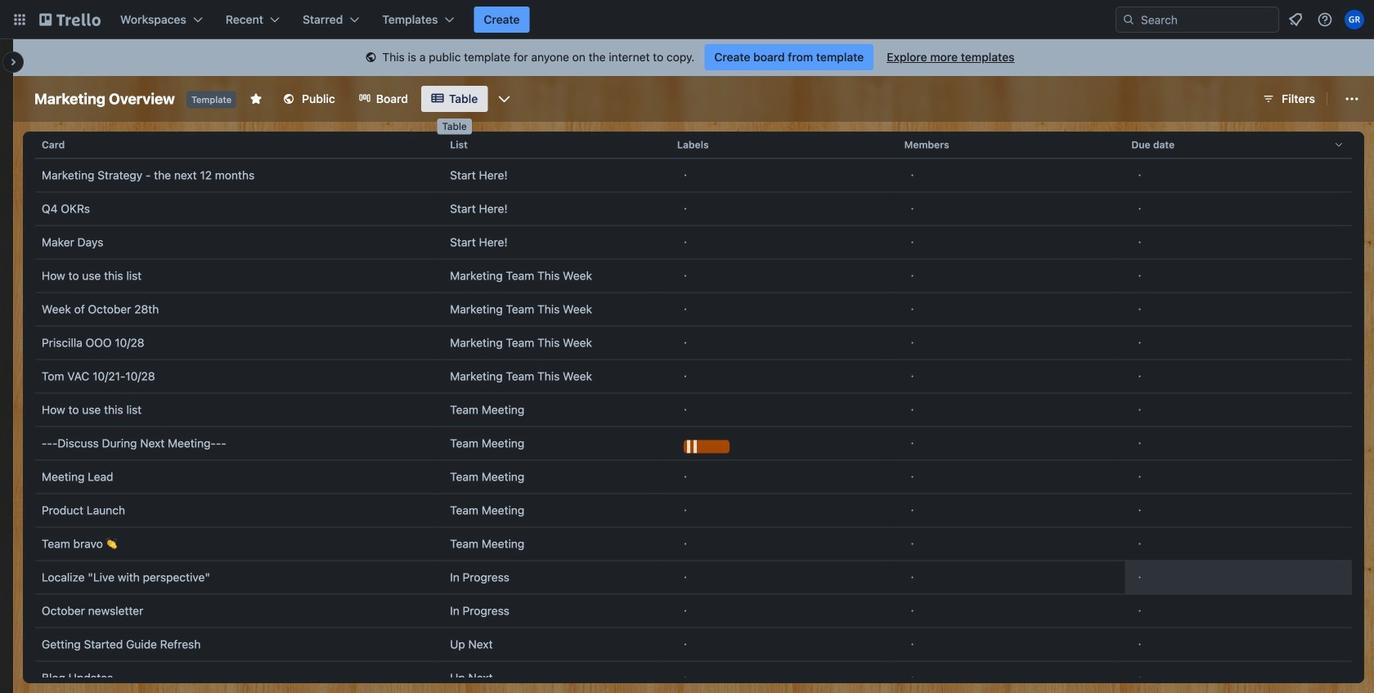 Task type: describe. For each thing, give the bounding box(es) containing it.
0 notifications image
[[1286, 10, 1305, 29]]

search image
[[1122, 13, 1135, 26]]

11 row from the top
[[35, 460, 1352, 494]]

Search field
[[1116, 7, 1279, 33]]

2 row from the top
[[35, 159, 1352, 192]]

show menu image
[[1344, 91, 1360, 107]]

back to home image
[[39, 7, 101, 33]]

8 row from the top
[[35, 360, 1352, 393]]

primary element
[[0, 0, 1374, 39]]

17 row from the top
[[35, 662, 1352, 694]]

3 row from the top
[[35, 192, 1352, 226]]



Task type: vqa. For each thing, say whether or not it's contained in the screenshot.
the left sm icon
no



Task type: locate. For each thing, give the bounding box(es) containing it.
greg robinson (gregrobinson96) image
[[1345, 10, 1364, 29]]

1 row from the top
[[35, 125, 1352, 164]]

table
[[23, 125, 1364, 694]]

7 row from the top
[[35, 326, 1352, 360]]

customize views image
[[496, 91, 512, 107]]

color: orange, title: none image
[[684, 440, 729, 454]]

row
[[35, 125, 1352, 164], [35, 159, 1352, 192], [35, 192, 1352, 226], [35, 226, 1352, 259], [35, 259, 1352, 293], [35, 293, 1352, 326], [35, 326, 1352, 360], [35, 360, 1352, 393], [35, 393, 1352, 427], [35, 427, 1352, 460], [35, 460, 1352, 494], [35, 494, 1352, 528], [35, 528, 1352, 561], [35, 561, 1352, 595], [35, 595, 1352, 628], [35, 628, 1352, 662], [35, 662, 1352, 694]]

tooltip
[[437, 119, 472, 135]]

10 row from the top
[[35, 427, 1352, 460]]

5 row from the top
[[35, 259, 1352, 293]]

open information menu image
[[1317, 11, 1333, 28]]

cell
[[1125, 561, 1352, 594]]

16 row from the top
[[35, 628, 1352, 662]]

9 row from the top
[[35, 393, 1352, 427]]

12 row from the top
[[35, 494, 1352, 528]]

14 row from the top
[[35, 561, 1352, 595]]

13 row from the top
[[35, 528, 1352, 561]]

6 row from the top
[[35, 293, 1352, 326]]

star or unstar board image
[[250, 92, 263, 106]]

sm image
[[363, 50, 379, 66]]

15 row from the top
[[35, 595, 1352, 628]]

Board name text field
[[26, 86, 183, 112]]

4 row from the top
[[35, 226, 1352, 259]]



